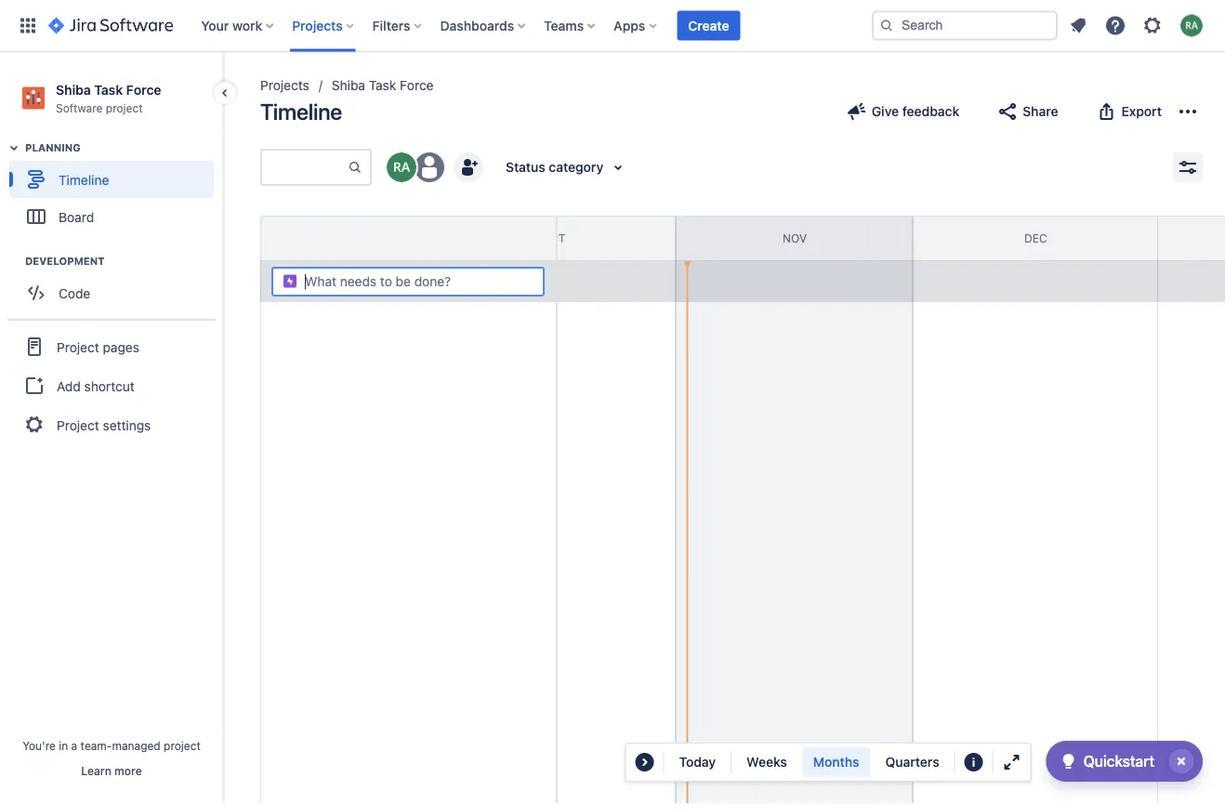 Task type: describe. For each thing, give the bounding box(es) containing it.
add
[[57, 378, 81, 394]]

create
[[689, 18, 730, 33]]

oct
[[542, 232, 566, 245]]

teams
[[544, 18, 584, 33]]

apps
[[614, 18, 646, 33]]

more
[[114, 765, 142, 778]]

board link
[[9, 198, 214, 236]]

today
[[679, 755, 716, 770]]

share image
[[997, 100, 1020, 123]]

1 horizontal spatial timeline
[[260, 99, 342, 125]]

code link
[[9, 275, 214, 312]]

project for project settings
[[57, 417, 99, 433]]

task for shiba task force software project
[[94, 82, 123, 97]]

shortcut
[[84, 378, 135, 394]]

status category button
[[495, 153, 641, 182]]

project settings
[[57, 417, 151, 433]]

shiba task force link
[[332, 74, 434, 97]]

force for shiba task force
[[400, 78, 434, 93]]

feedback
[[903, 104, 960, 119]]

give
[[872, 104, 900, 119]]

share button
[[986, 97, 1070, 127]]

appswitcher icon image
[[17, 14, 39, 37]]

Search field
[[873, 11, 1059, 40]]

pages
[[103, 339, 139, 355]]

primary element
[[11, 0, 873, 52]]

your
[[201, 18, 229, 33]]

quarters
[[886, 755, 940, 770]]

add shortcut button
[[7, 368, 216, 405]]

your work button
[[196, 11, 281, 40]]

status category
[[506, 160, 604, 175]]

team-
[[81, 739, 112, 753]]

planning image
[[3, 137, 25, 159]]

project for project pages
[[57, 339, 99, 355]]

legend image
[[963, 752, 986, 774]]

unassigned image
[[415, 153, 445, 182]]

months
[[814, 755, 860, 770]]

help image
[[1105, 14, 1127, 37]]

managed
[[112, 739, 161, 753]]

shiba task force software project
[[56, 82, 161, 114]]

export button
[[1085, 97, 1174, 127]]

today button
[[668, 748, 727, 778]]

projects link
[[260, 74, 310, 97]]

project pages link
[[7, 327, 216, 368]]

apps button
[[609, 11, 664, 40]]

filters
[[373, 18, 411, 33]]

work
[[233, 18, 263, 33]]

task for shiba task force
[[369, 78, 396, 93]]

add shortcut
[[57, 378, 135, 394]]

export icon image
[[1096, 100, 1119, 123]]

shiba task force
[[332, 78, 434, 93]]

projects button
[[287, 11, 362, 40]]

2 column header from the left
[[1159, 217, 1226, 260]]

learn more button
[[81, 764, 142, 779]]

project settings link
[[7, 405, 216, 446]]

1 row group from the top
[[260, 216, 556, 261]]

nov
[[783, 232, 807, 245]]

category
[[549, 160, 604, 175]]

1 column header from the left
[[194, 217, 432, 260]]

shiba for shiba task force software project
[[56, 82, 91, 97]]

timeline inside planning group
[[59, 172, 109, 187]]

shiba for shiba task force
[[332, 78, 366, 93]]



Task type: locate. For each thing, give the bounding box(es) containing it.
export
[[1122, 104, 1163, 119]]

learn more
[[81, 765, 142, 778]]

quarters button
[[875, 748, 951, 778]]

settings image
[[1142, 14, 1165, 37]]

force for shiba task force software project
[[126, 82, 161, 97]]

weeks
[[747, 755, 788, 770]]

force inside shiba task force software project
[[126, 82, 161, 97]]

you're
[[22, 739, 56, 753]]

notifications image
[[1068, 14, 1090, 37]]

dashboards button
[[435, 11, 533, 40]]

0 vertical spatial projects
[[292, 18, 343, 33]]

projects inside dropdown button
[[292, 18, 343, 33]]

column header
[[194, 217, 432, 260], [1159, 217, 1226, 260]]

filters button
[[367, 11, 429, 40]]

1 vertical spatial project
[[164, 739, 201, 753]]

you're in a team-managed project
[[22, 739, 201, 753]]

dec
[[1025, 232, 1048, 245]]

in
[[59, 739, 68, 753]]

timeline link
[[9, 161, 214, 198]]

search image
[[880, 18, 895, 33]]

planning group
[[9, 141, 222, 241]]

your work
[[201, 18, 263, 33]]

banner
[[0, 0, 1226, 52]]

task up software
[[94, 82, 123, 97]]

0 vertical spatial project
[[57, 339, 99, 355]]

project
[[57, 339, 99, 355], [57, 417, 99, 433]]

0 horizontal spatial force
[[126, 82, 161, 97]]

banner containing your work
[[0, 0, 1226, 52]]

settings
[[103, 417, 151, 433]]

0 horizontal spatial project
[[106, 101, 143, 114]]

task inside shiba task force link
[[369, 78, 396, 93]]

timeline grid
[[194, 216, 1226, 805]]

dismiss quickstart image
[[1167, 747, 1197, 777]]

row inside row group
[[261, 217, 556, 261]]

enter full screen image
[[1001, 752, 1024, 774]]

board
[[59, 209, 94, 224]]

give feedback
[[872, 104, 960, 119]]

project right managed
[[164, 739, 201, 753]]

1 project from the top
[[57, 339, 99, 355]]

project inside shiba task force software project
[[106, 101, 143, 114]]

jira software image
[[48, 14, 173, 37], [48, 14, 173, 37]]

force
[[400, 78, 434, 93], [126, 82, 161, 97]]

project pages
[[57, 339, 139, 355]]

shiba
[[332, 78, 366, 93], [56, 82, 91, 97]]

1 horizontal spatial force
[[400, 78, 434, 93]]

give feedback button
[[835, 97, 971, 127]]

1 horizontal spatial task
[[369, 78, 396, 93]]

0 horizontal spatial shiba
[[56, 82, 91, 97]]

teams button
[[539, 11, 603, 40]]

project down add
[[57, 417, 99, 433]]

1 horizontal spatial project
[[164, 739, 201, 753]]

planning
[[25, 142, 81, 154]]

0 horizontal spatial timeline
[[59, 172, 109, 187]]

project up add
[[57, 339, 99, 355]]

2 row group from the top
[[260, 261, 556, 302]]

row
[[261, 217, 556, 261]]

1 horizontal spatial shiba
[[332, 78, 366, 93]]

dashboards
[[441, 18, 515, 33]]

1 vertical spatial timeline
[[59, 172, 109, 187]]

timeline up board
[[59, 172, 109, 187]]

shiba inside shiba task force software project
[[56, 82, 91, 97]]

row group
[[260, 216, 556, 261], [260, 261, 556, 302]]

1 vertical spatial projects
[[260, 78, 310, 93]]

projects up projects link
[[292, 18, 343, 33]]

1 horizontal spatial column header
[[1159, 217, 1226, 260]]

project inside 'link'
[[57, 417, 99, 433]]

software
[[56, 101, 103, 114]]

ruby anderson image
[[387, 153, 417, 182]]

2 project from the top
[[57, 417, 99, 433]]

project right software
[[106, 101, 143, 114]]

weeks button
[[736, 748, 799, 778]]

quickstart
[[1084, 753, 1155, 771]]

1 vertical spatial project
[[57, 417, 99, 433]]

task inside shiba task force software project
[[94, 82, 123, 97]]

create button
[[677, 11, 741, 40]]

months button
[[803, 748, 871, 778]]

quickstart button
[[1047, 741, 1204, 782]]

projects for projects dropdown button
[[292, 18, 343, 33]]

group containing project pages
[[7, 319, 216, 451]]

projects
[[292, 18, 343, 33], [260, 78, 310, 93]]

development group
[[9, 254, 222, 317]]

a
[[71, 739, 77, 753]]

task down 'filters'
[[369, 78, 396, 93]]

column header down view settings icon
[[1159, 217, 1226, 260]]

code
[[59, 285, 90, 301]]

timeline down projects link
[[260, 99, 342, 125]]

timeline
[[260, 99, 342, 125], [59, 172, 109, 187]]

share
[[1023, 104, 1059, 119]]

development
[[25, 256, 105, 268]]

add people image
[[458, 156, 480, 179]]

column header up epic icon at top left
[[194, 217, 432, 260]]

project
[[106, 101, 143, 114], [164, 739, 201, 753]]

group
[[7, 319, 216, 451]]

What needs to be done? - Press the "Enter" key to submit or the "Escape" key to cancel. text field
[[305, 273, 530, 291]]

projects for projects link
[[260, 78, 310, 93]]

learn
[[81, 765, 111, 778]]

0 horizontal spatial task
[[94, 82, 123, 97]]

projects down work
[[260, 78, 310, 93]]

epic image
[[283, 274, 298, 289]]

shiba up software
[[56, 82, 91, 97]]

check image
[[1058, 751, 1081, 773]]

0 horizontal spatial column header
[[194, 217, 432, 260]]

status
[[506, 160, 546, 175]]

0 vertical spatial project
[[106, 101, 143, 114]]

shiba right projects link
[[332, 78, 366, 93]]

development image
[[3, 250, 25, 273]]

your profile and settings image
[[1181, 14, 1204, 37]]

view settings image
[[1178, 156, 1200, 179]]

0 vertical spatial timeline
[[260, 99, 342, 125]]

task
[[369, 78, 396, 93], [94, 82, 123, 97]]



Task type: vqa. For each thing, say whether or not it's contained in the screenshot.
leftmost Task
yes



